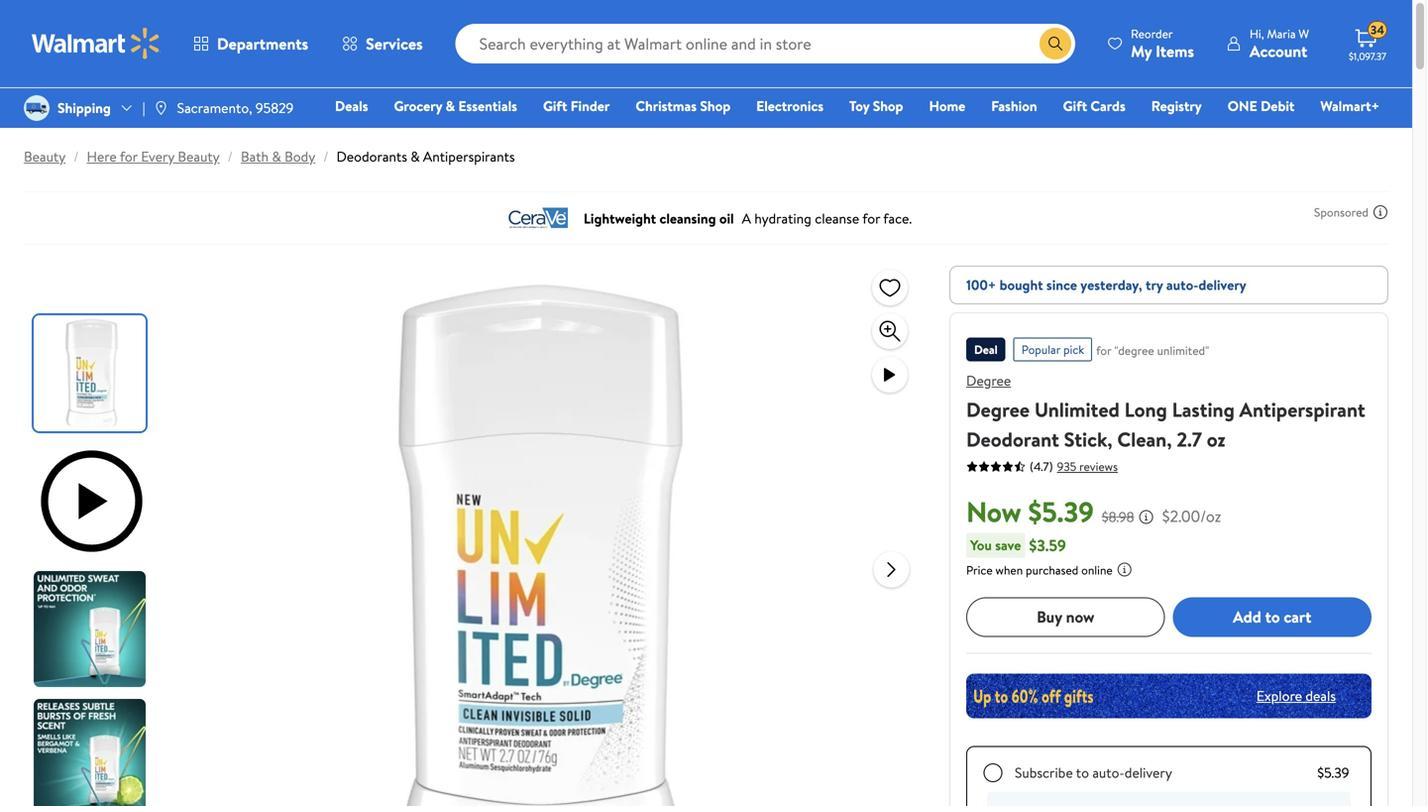 Task type: describe. For each thing, give the bounding box(es) containing it.
"degree
[[1115, 342, 1155, 359]]

add to cart
[[1234, 606, 1312, 628]]

$3.59
[[1030, 534, 1066, 556]]

bought
[[1000, 275, 1044, 294]]

beauty link
[[24, 147, 66, 166]]

0 horizontal spatial delivery
[[1125, 763, 1173, 782]]

shop for toy shop
[[873, 96, 904, 116]]

subscribe to auto-delivery
[[1015, 763, 1173, 782]]

learn more about strikethrough prices image
[[1139, 509, 1155, 525]]

registry
[[1152, 96, 1202, 116]]

fashion
[[992, 96, 1038, 116]]

degree degree unlimited long lasting antiperspirant deodorant stick, clean, 2.7 oz
[[967, 371, 1366, 453]]

reorder
[[1131, 25, 1173, 42]]

electronics link
[[748, 95, 833, 116]]

account
[[1250, 40, 1308, 62]]

hi, maria w account
[[1250, 25, 1310, 62]]

when
[[996, 561, 1023, 578]]

deal
[[975, 341, 998, 358]]

clean,
[[1118, 425, 1172, 453]]

items
[[1156, 40, 1195, 62]]

online
[[1082, 561, 1113, 578]]

 image for shipping
[[24, 95, 50, 121]]

0 horizontal spatial $5.39
[[1029, 492, 1094, 531]]

for "degree unlimited"
[[1097, 342, 1210, 359]]

try
[[1146, 275, 1164, 294]]

now
[[967, 492, 1022, 531]]

finder
[[571, 96, 610, 116]]

2 degree from the top
[[967, 396, 1030, 423]]

long
[[1125, 396, 1168, 423]]

one debit
[[1228, 96, 1295, 116]]

$8.98
[[1102, 507, 1135, 526]]

home link
[[921, 95, 975, 116]]

body
[[285, 147, 315, 166]]

w
[[1299, 25, 1310, 42]]

toy shop link
[[841, 95, 913, 116]]

grocery & essentials
[[394, 96, 517, 116]]

buy now
[[1037, 606, 1095, 628]]

toy
[[850, 96, 870, 116]]

0 vertical spatial auto-
[[1167, 275, 1199, 294]]

here for every beauty link
[[87, 147, 220, 166]]

sacramento,
[[177, 98, 252, 117]]

explore deals link
[[1249, 678, 1344, 713]]

oz
[[1207, 425, 1226, 453]]

walmart image
[[32, 28, 161, 59]]

one
[[1228, 96, 1258, 116]]

add to favorites list, degree unlimited long lasting antiperspirant deodorant stick, clean, 2.7 oz image
[[878, 275, 902, 300]]

degree link
[[967, 371, 1012, 390]]

gift finder
[[543, 96, 610, 116]]

Search search field
[[456, 24, 1076, 63]]

sponsored
[[1315, 204, 1369, 221]]

services
[[366, 33, 423, 55]]

christmas shop link
[[627, 95, 740, 116]]

price when purchased online
[[967, 561, 1113, 578]]

antiperspirant
[[1240, 396, 1366, 423]]

to for subscribe
[[1077, 763, 1090, 782]]

unlimited
[[1035, 396, 1120, 423]]

935 reviews link
[[1054, 458, 1118, 475]]

ad disclaimer and feedback image
[[1373, 204, 1389, 220]]

since
[[1047, 275, 1078, 294]]

here
[[87, 147, 117, 166]]

reorder my items
[[1131, 25, 1195, 62]]

explore
[[1257, 686, 1303, 705]]

shop for christmas shop
[[700, 96, 731, 116]]

degree unlimited long lasting antiperspirant deodorant stick, clean, 2.7 oz image
[[224, 266, 858, 806]]

0 horizontal spatial &
[[272, 147, 281, 166]]

add
[[1234, 606, 1262, 628]]

gift finder link
[[534, 95, 619, 116]]

yesterday,
[[1081, 275, 1143, 294]]

Walmart Site-Wide search field
[[456, 24, 1076, 63]]

cart
[[1284, 606, 1312, 628]]

save
[[996, 535, 1022, 554]]

beauty / here for every beauty / bath & body / deodorants & antiperspirants
[[24, 147, 515, 166]]

departments button
[[176, 20, 325, 67]]

explore deals
[[1257, 686, 1336, 705]]

unlimited"
[[1158, 342, 1210, 359]]

every
[[141, 147, 175, 166]]

electronics
[[757, 96, 824, 116]]

buy now button
[[967, 597, 1165, 637]]

cards
[[1091, 96, 1126, 116]]

(4.7) 935 reviews
[[1030, 458, 1118, 475]]

hi,
[[1250, 25, 1265, 42]]



Task type: locate. For each thing, give the bounding box(es) containing it.
legal information image
[[1117, 561, 1133, 577]]

subscribe
[[1015, 763, 1073, 782]]

1 beauty from the left
[[24, 147, 66, 166]]

popular pick
[[1022, 341, 1085, 358]]

pick
[[1064, 341, 1085, 358]]

1 horizontal spatial shop
[[873, 96, 904, 116]]

 image
[[24, 95, 50, 121], [153, 100, 169, 116]]

essentials
[[459, 96, 517, 116]]

degree down degree link
[[967, 396, 1030, 423]]

auto- right subscribe
[[1093, 763, 1125, 782]]

 image right |
[[153, 100, 169, 116]]

degree unlimited long lasting antiperspirant deodorant stick, clean, 2.7 oz - image 4 of 13 image
[[34, 699, 150, 806]]

fashion link
[[983, 95, 1047, 116]]

to
[[1266, 606, 1281, 628], [1077, 763, 1090, 782]]

gift for gift cards
[[1063, 96, 1088, 116]]

|
[[143, 98, 145, 117]]

deals
[[1306, 686, 1336, 705]]

1 shop from the left
[[700, 96, 731, 116]]

0 vertical spatial for
[[120, 147, 138, 166]]

shop right 'christmas'
[[700, 96, 731, 116]]

reviews
[[1080, 458, 1118, 475]]

services button
[[325, 20, 440, 67]]

1 vertical spatial auto-
[[1093, 763, 1125, 782]]

1 vertical spatial to
[[1077, 763, 1090, 782]]

1 horizontal spatial /
[[228, 147, 233, 166]]

& right deodorants
[[411, 147, 420, 166]]

$5.39 down deals
[[1318, 763, 1350, 782]]

bath
[[241, 147, 269, 166]]

departments
[[217, 33, 308, 55]]

 image left shipping
[[24, 95, 50, 121]]

deodorants
[[337, 147, 407, 166]]

grocery & essentials link
[[385, 95, 526, 116]]

beauty left here at the top of the page
[[24, 147, 66, 166]]

0 horizontal spatial /
[[74, 147, 79, 166]]

gift left finder
[[543, 96, 568, 116]]

&
[[446, 96, 455, 116], [272, 147, 281, 166], [411, 147, 420, 166]]

search icon image
[[1048, 36, 1064, 52]]

to for add
[[1266, 606, 1281, 628]]

registry link
[[1143, 95, 1211, 116]]

1 / from the left
[[74, 147, 79, 166]]

& right bath
[[272, 147, 281, 166]]

beauty
[[24, 147, 66, 166], [178, 147, 220, 166]]

0 horizontal spatial  image
[[24, 95, 50, 121]]

2 / from the left
[[228, 147, 233, 166]]

delivery
[[1199, 275, 1247, 294], [1125, 763, 1173, 782]]

/ left bath
[[228, 147, 233, 166]]

you
[[971, 535, 992, 554]]

for right the pick
[[1097, 342, 1112, 359]]

degree down deal
[[967, 371, 1012, 390]]

$5.39
[[1029, 492, 1094, 531], [1318, 763, 1350, 782]]

delivery down up to sixty percent off deals. shop now. image
[[1125, 763, 1173, 782]]

degree unlimited long lasting antiperspirant deodorant stick, clean, 2.7 oz - image 3 of 13 image
[[34, 571, 150, 687]]

100+ bought since yesterday, try auto-delivery
[[967, 275, 1247, 294]]

sacramento, 95829
[[177, 98, 294, 117]]

2 gift from the left
[[1063, 96, 1088, 116]]

2 horizontal spatial /
[[323, 147, 329, 166]]

shop
[[700, 96, 731, 116], [873, 96, 904, 116]]

up to sixty percent off deals. shop now. image
[[967, 673, 1372, 718]]

walmart+ link
[[1312, 95, 1389, 116]]

gift cards
[[1063, 96, 1126, 116]]

2 horizontal spatial &
[[446, 96, 455, 116]]

0 horizontal spatial auto-
[[1093, 763, 1125, 782]]

shop right "toy"
[[873, 96, 904, 116]]

lasting
[[1173, 396, 1235, 423]]

christmas shop
[[636, 96, 731, 116]]

popular
[[1022, 341, 1061, 358]]

/ right the body
[[323, 147, 329, 166]]

100+
[[967, 275, 997, 294]]

now $5.39
[[967, 492, 1094, 531]]

toy shop
[[850, 96, 904, 116]]

1 horizontal spatial &
[[411, 147, 420, 166]]

2 beauty from the left
[[178, 147, 220, 166]]

walmart+
[[1321, 96, 1380, 116]]

1 gift from the left
[[543, 96, 568, 116]]

gift
[[543, 96, 568, 116], [1063, 96, 1088, 116]]

1 horizontal spatial auto-
[[1167, 275, 1199, 294]]

1 degree from the top
[[967, 371, 1012, 390]]

degree
[[967, 371, 1012, 390], [967, 396, 1030, 423]]

0 vertical spatial delivery
[[1199, 275, 1247, 294]]

home
[[929, 96, 966, 116]]

$2.00/oz
[[1163, 505, 1222, 527]]

zoom image modal image
[[878, 319, 902, 343]]

maria
[[1268, 25, 1296, 42]]

to left cart
[[1266, 606, 1281, 628]]

to inside button
[[1266, 606, 1281, 628]]

buy
[[1037, 606, 1063, 628]]

& right grocery at top left
[[446, 96, 455, 116]]

view video image
[[878, 363, 902, 387]]

auto-
[[1167, 275, 1199, 294], [1093, 763, 1125, 782]]

34
[[1371, 22, 1385, 38]]

1 vertical spatial for
[[1097, 342, 1112, 359]]

1 vertical spatial delivery
[[1125, 763, 1173, 782]]

to right subscribe
[[1077, 763, 1090, 782]]

price
[[967, 561, 993, 578]]

$1,097.37
[[1349, 50, 1387, 63]]

/ left here at the top of the page
[[74, 147, 79, 166]]

0 vertical spatial $5.39
[[1029, 492, 1094, 531]]

1 horizontal spatial $5.39
[[1318, 763, 1350, 782]]

$5.39 up $3.59
[[1029, 492, 1094, 531]]

 image for sacramento, 95829
[[153, 100, 169, 116]]

now
[[1066, 606, 1095, 628]]

1 horizontal spatial delivery
[[1199, 275, 1247, 294]]

stick,
[[1064, 425, 1113, 453]]

0 horizontal spatial beauty
[[24, 147, 66, 166]]

2.7
[[1177, 425, 1203, 453]]

1 vertical spatial $5.39
[[1318, 763, 1350, 782]]

purchased
[[1026, 561, 1079, 578]]

2 shop from the left
[[873, 96, 904, 116]]

1 vertical spatial degree
[[967, 396, 1030, 423]]

deals link
[[326, 95, 377, 116]]

3 / from the left
[[323, 147, 329, 166]]

0 vertical spatial to
[[1266, 606, 1281, 628]]

1 horizontal spatial to
[[1266, 606, 1281, 628]]

shipping
[[58, 98, 111, 117]]

my
[[1131, 40, 1152, 62]]

gift cards link
[[1055, 95, 1135, 116]]

0 vertical spatial degree
[[967, 371, 1012, 390]]

degree unlimited long lasting antiperspirant deodorant stick, clean, 2.7 oz - image 2 of 13 image
[[34, 443, 150, 559]]

deodorants & antiperspirants link
[[337, 147, 515, 166]]

beauty right every
[[178, 147, 220, 166]]

bath & body link
[[241, 147, 315, 166]]

add to cart button
[[1173, 597, 1372, 637]]

grocery
[[394, 96, 442, 116]]

0 horizontal spatial gift
[[543, 96, 568, 116]]

auto- right try
[[1167, 275, 1199, 294]]

for right here at the top of the page
[[120, 147, 138, 166]]

antiperspirants
[[423, 147, 515, 166]]

/
[[74, 147, 79, 166], [228, 147, 233, 166], [323, 147, 329, 166]]

for
[[120, 147, 138, 166], [1097, 342, 1112, 359]]

0 horizontal spatial for
[[120, 147, 138, 166]]

gift for gift finder
[[543, 96, 568, 116]]

(4.7)
[[1030, 458, 1054, 475]]

1 horizontal spatial  image
[[153, 100, 169, 116]]

None radio
[[984, 763, 1003, 783]]

deodorant
[[967, 425, 1060, 453]]

95829
[[256, 98, 294, 117]]

next media item image
[[880, 558, 904, 581]]

delivery right try
[[1199, 275, 1247, 294]]

1 horizontal spatial beauty
[[178, 147, 220, 166]]

1 horizontal spatial for
[[1097, 342, 1112, 359]]

0 horizontal spatial shop
[[700, 96, 731, 116]]

gift left cards
[[1063, 96, 1088, 116]]

christmas
[[636, 96, 697, 116]]

0 horizontal spatial to
[[1077, 763, 1090, 782]]

degree unlimited long lasting antiperspirant deodorant stick, clean, 2.7 oz - image 1 of 13 image
[[34, 315, 150, 431]]

1 horizontal spatial gift
[[1063, 96, 1088, 116]]



Task type: vqa. For each thing, say whether or not it's contained in the screenshot.
You
yes



